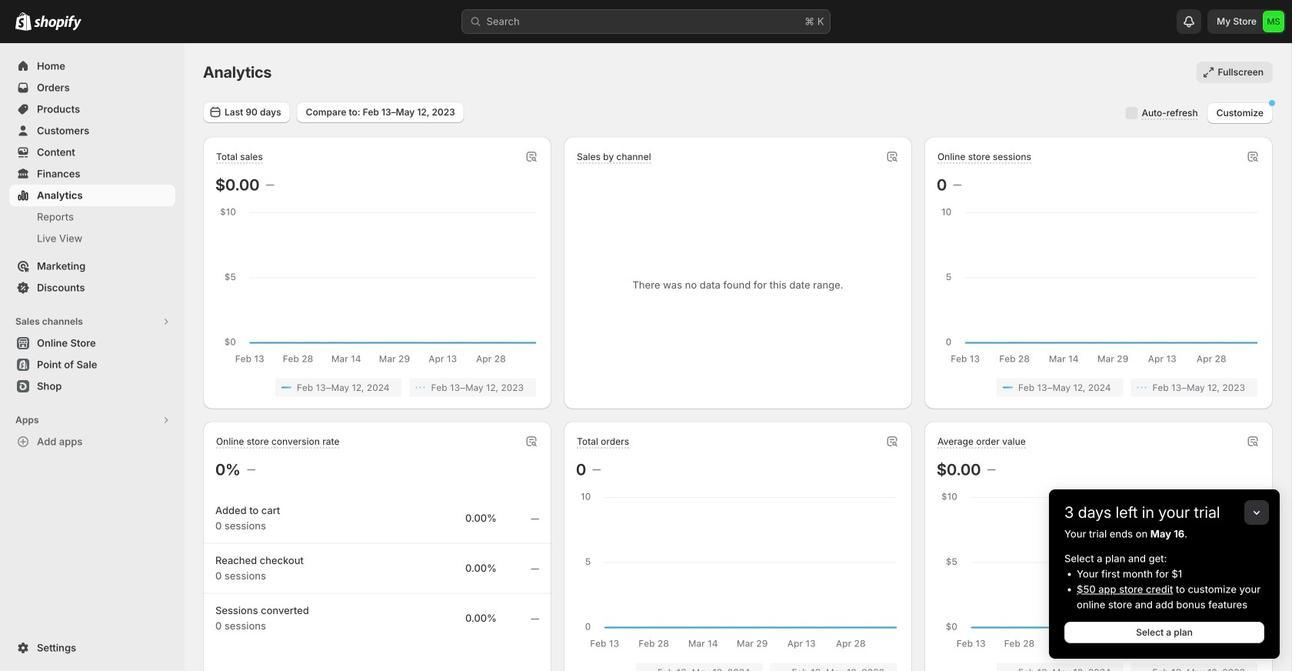 Task type: vqa. For each thing, say whether or not it's contained in the screenshot.
list
yes



Task type: locate. For each thing, give the bounding box(es) containing it.
my store image
[[1264, 11, 1285, 32]]

list
[[219, 378, 536, 397], [940, 378, 1258, 397], [580, 663, 897, 671], [940, 663, 1258, 671]]



Task type: describe. For each thing, give the bounding box(es) containing it.
shopify image
[[15, 12, 32, 31]]

shopify image
[[34, 15, 82, 31]]



